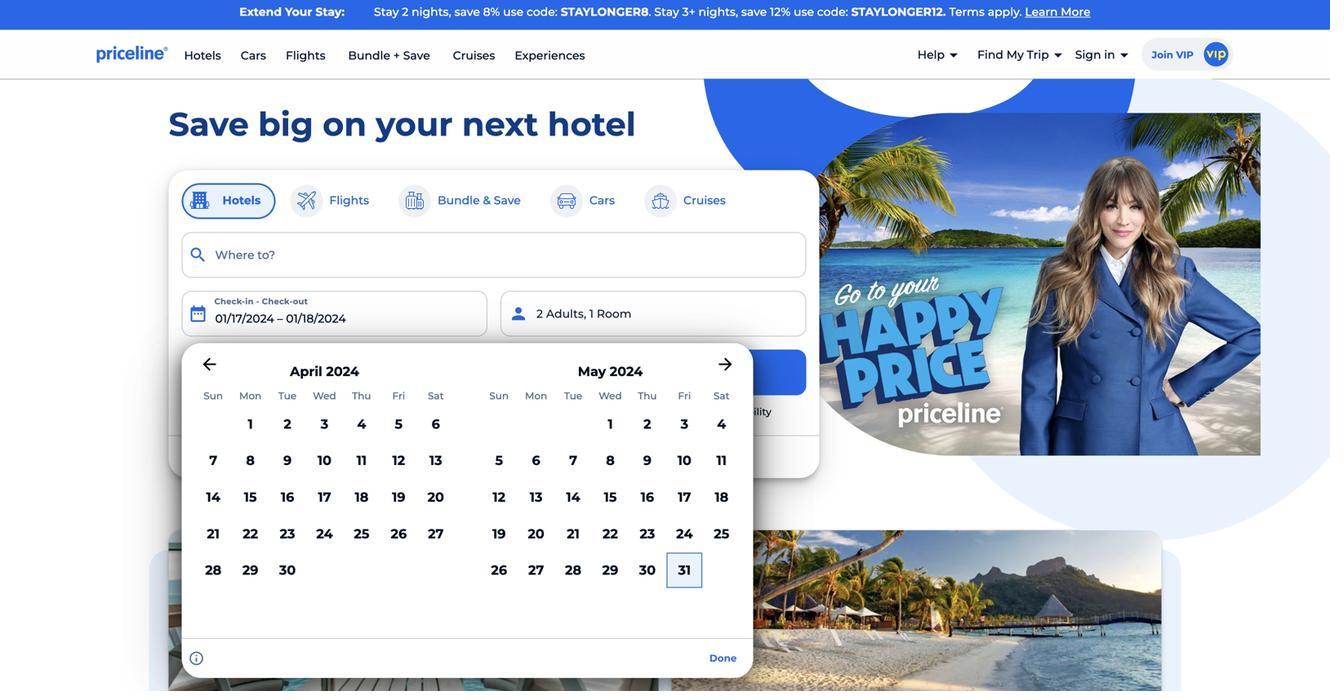 Task type: locate. For each thing, give the bounding box(es) containing it.
0 horizontal spatial 30
[[279, 563, 296, 579]]

17 for may 2024
[[678, 489, 691, 505]]

3 button left for
[[666, 406, 703, 443]]

19 down 'book all of your hotels at once and save up to $625' link
[[492, 526, 506, 542]]

2 29 button from the left
[[592, 552, 629, 589]]

4 button
[[343, 406, 380, 443], [703, 406, 740, 443]]

7 for april
[[209, 453, 217, 469]]

+ up the save big on your next hotel
[[393, 49, 400, 63]]

19 down of
[[392, 489, 405, 505]]

hotel up "cars" button
[[548, 105, 636, 144]]

sun
[[204, 390, 223, 402], [489, 390, 509, 402]]

1 mon from the left
[[239, 390, 261, 402]]

2 tue from the left
[[564, 390, 582, 402]]

1 horizontal spatial flights
[[329, 193, 369, 207]]

2 21 button from the left
[[555, 516, 592, 552]]

2 horizontal spatial 2
[[644, 416, 651, 432]]

2 21 from the left
[[567, 526, 580, 542]]

2 17 from the left
[[678, 489, 691, 505]]

1 11 button from the left
[[343, 443, 380, 479]]

hotel left with
[[572, 406, 598, 418]]

1 vertical spatial your
[[635, 365, 666, 381]]

1 horizontal spatial thu
[[638, 390, 657, 402]]

done
[[709, 653, 737, 665]]

types of travel tab list
[[182, 183, 806, 219]]

5 up of
[[395, 416, 403, 432]]

6 for april 2024
[[432, 416, 440, 432]]

31 button
[[666, 552, 703, 589]]

code: up experiences 'link'
[[527, 5, 558, 19]]

21 button for may 2024
[[555, 516, 592, 552]]

2 10 from the left
[[677, 453, 691, 469]]

1 vertical spatial +
[[261, 366, 268, 379]]

1 horizontal spatial 8 button
[[592, 443, 629, 479]]

0 horizontal spatial 27 button
[[417, 516, 454, 552]]

4
[[357, 416, 366, 432], [717, 416, 726, 432]]

fri for april 2024
[[392, 390, 405, 402]]

1 1 button from the left
[[232, 406, 269, 443]]

5 for may 2024
[[495, 453, 503, 469]]

2 for may 2024
[[644, 416, 651, 432]]

4 button down "show may 2024" icon
[[703, 406, 740, 443]]

your right of
[[412, 450, 438, 464]]

1 16 button from the left
[[269, 479, 306, 516]]

2 9 button from the left
[[629, 443, 666, 479]]

1 17 button from the left
[[306, 479, 343, 516]]

0 horizontal spatial wed
[[313, 390, 336, 402]]

thu for april 2024
[[352, 390, 371, 402]]

stay 2 nights, save 8% use code: staylonger8 . stay 3+ nights, save 12% use code: staylonger12. terms apply. learn more
[[374, 5, 1091, 19]]

2 14 from the left
[[566, 489, 580, 505]]

save
[[403, 49, 430, 63], [169, 105, 249, 144], [494, 193, 521, 207], [271, 366, 299, 379]]

1 vertical spatial 12
[[493, 489, 505, 505]]

help
[[917, 48, 945, 62]]

0 horizontal spatial use
[[503, 5, 523, 19]]

3
[[321, 416, 328, 432], [681, 416, 688, 432]]

9
[[283, 453, 292, 469], [643, 453, 652, 469]]

bundle
[[348, 49, 390, 63], [438, 193, 480, 207], [214, 366, 257, 379]]

1 3 button from the left
[[306, 406, 343, 443]]

3 button
[[306, 406, 343, 443], [666, 406, 703, 443]]

9 button for april 2024
[[269, 443, 306, 479]]

25 button for april 2024
[[343, 516, 380, 552]]

26 button
[[380, 516, 417, 552], [480, 552, 518, 589]]

1 stay from the left
[[374, 5, 399, 19]]

sun up book all of your hotels at once and save up to $625
[[489, 390, 509, 402]]

flights down on
[[329, 193, 369, 207]]

5 button up of
[[380, 406, 417, 443]]

fri up cancellation
[[678, 390, 691, 402]]

sat up hotels
[[428, 390, 444, 402]]

6 button
[[417, 406, 454, 443], [518, 443, 555, 479]]

30 button
[[269, 552, 306, 589], [629, 552, 666, 589]]

fri
[[392, 390, 405, 402], [678, 390, 691, 402]]

6
[[432, 416, 440, 432], [532, 453, 540, 469]]

1 16 from the left
[[281, 489, 294, 505]]

bundle left april
[[214, 366, 257, 379]]

your
[[285, 5, 312, 19], [635, 365, 666, 381]]

2 23 from the left
[[640, 526, 655, 542]]

your left hotel
[[635, 365, 666, 381]]

trip
[[1027, 48, 1049, 62]]

0 horizontal spatial 30 button
[[269, 552, 306, 589]]

13 down and
[[530, 489, 543, 505]]

14 for may
[[566, 489, 580, 505]]

12 down 'book all of your hotels at once and save up to $625' link
[[493, 489, 505, 505]]

show may 2024 image
[[716, 355, 735, 374]]

1 2 button from the left
[[269, 406, 306, 443]]

10 button left the all
[[306, 443, 343, 479]]

a left with
[[564, 406, 570, 418]]

1 use from the left
[[503, 5, 523, 19]]

1 horizontal spatial +
[[393, 49, 400, 63]]

your left stay:
[[285, 5, 312, 19]]

14
[[206, 489, 220, 505], [566, 489, 580, 505]]

1 11 from the left
[[356, 453, 367, 469]]

8
[[246, 453, 255, 469], [606, 453, 615, 469]]

2 16 from the left
[[641, 489, 654, 505]]

0 vertical spatial 12
[[392, 453, 405, 469]]

2 7 from the left
[[569, 453, 577, 469]]

1 vertical spatial 19
[[492, 526, 506, 542]]

2 1 button from the left
[[592, 406, 629, 443]]

0 horizontal spatial find
[[601, 365, 631, 381]]

1 sun from the left
[[204, 390, 223, 402]]

join
[[1152, 49, 1173, 61]]

0 horizontal spatial 25
[[354, 526, 369, 542]]

0 vertical spatial 19
[[392, 489, 405, 505]]

0 horizontal spatial sun
[[204, 390, 223, 402]]

7 button
[[195, 443, 232, 479], [555, 443, 592, 479]]

use right 8%
[[503, 5, 523, 19]]

find your hotel
[[601, 365, 706, 381]]

save right & on the left of the page
[[494, 193, 521, 207]]

12 left hotels
[[392, 453, 405, 469]]

3 button for may 2024
[[666, 406, 703, 443]]

0 horizontal spatial 16
[[281, 489, 294, 505]]

2 1 from the left
[[608, 416, 613, 432]]

use right 12% on the right top of page
[[794, 5, 814, 19]]

20 button for may 2024
[[518, 516, 555, 552]]

0 horizontal spatial 21 button
[[195, 516, 232, 552]]

1 horizontal spatial find
[[977, 48, 1003, 62]]

4 for april 2024
[[357, 416, 366, 432]]

17 button for april 2024
[[306, 479, 343, 516]]

1 4 button from the left
[[343, 406, 380, 443]]

0 horizontal spatial 23
[[280, 526, 295, 542]]

wed up with
[[599, 390, 622, 402]]

0 horizontal spatial 9 button
[[269, 443, 306, 479]]

save left 12% on the right top of page
[[741, 5, 767, 19]]

1 horizontal spatial 17
[[678, 489, 691, 505]]

0 vertical spatial 20
[[427, 489, 444, 505]]

1 25 from the left
[[354, 526, 369, 542]]

13
[[429, 453, 442, 469], [530, 489, 543, 505]]

find
[[977, 48, 1003, 62], [601, 365, 631, 381]]

1 horizontal spatial 21 button
[[555, 516, 592, 552]]

+ left april
[[261, 366, 268, 379]]

2 4 button from the left
[[703, 406, 740, 443]]

hotels
[[184, 49, 221, 63], [222, 193, 261, 207]]

2 button down april
[[269, 406, 306, 443]]

1 wed from the left
[[313, 390, 336, 402]]

13 right of
[[429, 453, 442, 469]]

a for car
[[355, 367, 361, 379]]

12 button left hotels
[[380, 443, 417, 479]]

2 16 button from the left
[[629, 479, 666, 516]]

1 horizontal spatial book
[[535, 406, 561, 418]]

sat for may 2024
[[714, 390, 730, 402]]

2 22 button from the left
[[592, 516, 629, 552]]

24 button
[[306, 516, 343, 552], [666, 516, 703, 552]]

22
[[243, 526, 258, 542], [603, 526, 618, 542]]

3 down april 2024
[[321, 416, 328, 432]]

6 button right at
[[518, 443, 555, 479]]

1 15 from the left
[[244, 489, 257, 505]]

stay:
[[315, 5, 345, 19]]

1 30 from the left
[[279, 563, 296, 579]]

6 button for may 2024
[[518, 443, 555, 479]]

25
[[354, 526, 369, 542], [714, 526, 729, 542]]

5 button for april 2024
[[380, 406, 417, 443]]

0 horizontal spatial stay
[[374, 5, 399, 19]]

1 vertical spatial 5
[[495, 453, 503, 469]]

24
[[316, 526, 333, 542], [676, 526, 693, 542]]

28 button for april
[[195, 552, 232, 589]]

0 horizontal spatial cruises
[[453, 49, 495, 63]]

3 left for
[[681, 416, 688, 432]]

19 button down of
[[380, 479, 417, 516]]

1 horizontal spatial 9 button
[[629, 443, 666, 479]]

26 button for april 2024
[[380, 516, 417, 552]]

2 sat from the left
[[714, 390, 730, 402]]

2 17 button from the left
[[666, 479, 703, 516]]

mon for april
[[239, 390, 261, 402]]

2 24 button from the left
[[666, 516, 703, 552]]

2 10 button from the left
[[666, 443, 703, 479]]

1 horizontal spatial 28 button
[[555, 552, 592, 589]]

0 vertical spatial bundle
[[348, 49, 390, 63]]

tue down may
[[564, 390, 582, 402]]

1 horizontal spatial 1 button
[[592, 406, 629, 443]]

2 use from the left
[[794, 5, 814, 19]]

6 up book all of your hotels at once and save up to $625
[[432, 416, 440, 432]]

1 horizontal spatial 25
[[714, 526, 729, 542]]

1 28 button from the left
[[195, 552, 232, 589]]

2 11 button from the left
[[703, 443, 740, 479]]

11 for april 2024
[[356, 453, 367, 469]]

1 horizontal spatial 13 button
[[518, 479, 555, 516]]

29 for may
[[602, 563, 618, 579]]

0 horizontal spatial 5 button
[[380, 406, 417, 443]]

17 for april 2024
[[318, 489, 331, 505]]

15
[[244, 489, 257, 505], [604, 489, 617, 505]]

find up with
[[601, 365, 631, 381]]

0 horizontal spatial 15
[[244, 489, 257, 505]]

2 button right with
[[629, 406, 666, 443]]

5
[[395, 416, 403, 432], [495, 453, 503, 469]]

3+
[[682, 5, 695, 19]]

6 right once
[[532, 453, 540, 469]]

nights, right 3+
[[698, 5, 738, 19]]

1 horizontal spatial 4 button
[[703, 406, 740, 443]]

hotels inside hotels button
[[222, 193, 261, 207]]

0 vertical spatial 26
[[391, 526, 407, 542]]

8 button
[[232, 443, 269, 479], [592, 443, 629, 479]]

16 button for may 2024
[[629, 479, 666, 516]]

11 down for
[[716, 453, 727, 469]]

10 down cancellation
[[677, 453, 691, 469]]

1 horizontal spatial 5
[[495, 453, 503, 469]]

11 button down for
[[703, 443, 740, 479]]

sun down show february 2024 icon at the bottom left of page
[[204, 390, 223, 402]]

1 25 button from the left
[[343, 516, 380, 552]]

Where to? field
[[182, 232, 806, 278]]

16 for may 2024
[[641, 489, 654, 505]]

20 button down and
[[518, 516, 555, 552]]

2 3 from the left
[[681, 416, 688, 432]]

20 button for april 2024
[[417, 479, 454, 516]]

26
[[391, 526, 407, 542], [491, 563, 507, 579]]

14 button
[[195, 479, 232, 516], [555, 479, 592, 516]]

1 button
[[232, 406, 269, 443], [592, 406, 629, 443]]

1 14 from the left
[[206, 489, 220, 505]]

2 horizontal spatial save
[[741, 5, 767, 19]]

2 28 button from the left
[[555, 552, 592, 589]]

1 sat from the left
[[428, 390, 444, 402]]

apply.
[[988, 5, 1022, 19]]

2 8 button from the left
[[592, 443, 629, 479]]

wed for april
[[313, 390, 336, 402]]

wed down april 2024
[[313, 390, 336, 402]]

1 24 button from the left
[[306, 516, 343, 552]]

1 horizontal spatial a
[[564, 406, 570, 418]]

book for book all of your hotels at once and save up to $625
[[348, 450, 378, 464]]

0 vertical spatial 6
[[432, 416, 440, 432]]

0 horizontal spatial mon
[[239, 390, 261, 402]]

bundle left & on the left of the page
[[438, 193, 480, 207]]

tue down april
[[278, 390, 297, 402]]

1 horizontal spatial 27
[[528, 563, 544, 579]]

1 23 from the left
[[280, 526, 295, 542]]

code: right 12% on the right top of page
[[817, 5, 848, 19]]

1 horizontal spatial 2 button
[[629, 406, 666, 443]]

2 9 from the left
[[643, 453, 652, 469]]

10 button
[[306, 443, 343, 479], [666, 443, 703, 479]]

1 22 from the left
[[243, 526, 258, 542]]

save left 8%
[[454, 5, 480, 19]]

1 horizontal spatial use
[[794, 5, 814, 19]]

cars button
[[549, 183, 630, 219]]

26 for april 2024
[[391, 526, 407, 542]]

stay right .
[[654, 5, 679, 19]]

1 horizontal spatial cars
[[589, 193, 615, 207]]

9 button
[[269, 443, 306, 479], [629, 443, 666, 479]]

1 horizontal spatial tue
[[564, 390, 582, 402]]

your for find
[[635, 365, 666, 381]]

1 horizontal spatial 30 button
[[629, 552, 666, 589]]

11 left the all
[[356, 453, 367, 469]]

1 horizontal spatial 24 button
[[666, 516, 703, 552]]

book
[[535, 406, 561, 418], [348, 450, 378, 464]]

0 horizontal spatial 9
[[283, 453, 292, 469]]

29 button
[[232, 552, 269, 589], [592, 552, 629, 589]]

18 button
[[343, 479, 380, 516], [703, 479, 740, 516]]

30 for april 2024
[[279, 563, 296, 579]]

a for hotel
[[564, 406, 570, 418]]

3 button down april 2024
[[306, 406, 343, 443]]

1 29 button from the left
[[232, 552, 269, 589]]

sat
[[428, 390, 444, 402], [714, 390, 730, 402]]

0 vertical spatial cruises
[[453, 49, 495, 63]]

save left up
[[551, 450, 576, 464]]

stay
[[374, 5, 399, 19], [654, 5, 679, 19]]

4 button down "add a car"
[[343, 406, 380, 443]]

11 for may 2024
[[716, 453, 727, 469]]

tue for may 2024
[[564, 390, 582, 402]]

23 for may 2024
[[640, 526, 655, 542]]

2 15 button from the left
[[592, 479, 629, 516]]

21 for may
[[567, 526, 580, 542]]

7 for may
[[569, 453, 577, 469]]

1 horizontal spatial 12 button
[[480, 479, 518, 516]]

4 left flexibility on the bottom right of the page
[[717, 416, 726, 432]]

15 button
[[232, 479, 269, 516], [592, 479, 629, 516]]

0 horizontal spatial code:
[[527, 5, 558, 19]]

nights, left 8%
[[412, 5, 451, 19]]

0 horizontal spatial 29 button
[[232, 552, 269, 589]]

flights down extend your stay:
[[286, 49, 325, 63]]

1 17 from the left
[[318, 489, 331, 505]]

0 horizontal spatial 29
[[242, 563, 258, 579]]

1 2024 from the left
[[326, 364, 359, 380]]

1 vertical spatial cruises
[[683, 193, 726, 207]]

2024 left the car
[[326, 364, 359, 380]]

11
[[356, 453, 367, 469], [716, 453, 727, 469]]

1 8 from the left
[[246, 453, 255, 469]]

28 button
[[195, 552, 232, 589], [555, 552, 592, 589]]

a
[[355, 367, 361, 379], [564, 406, 570, 418]]

13 for april 2024
[[429, 453, 442, 469]]

in
[[1104, 48, 1115, 62]]

find my trip button
[[977, 34, 1062, 76]]

15 for may
[[604, 489, 617, 505]]

2 11 from the left
[[716, 453, 727, 469]]

20 for may 2024
[[528, 526, 544, 542]]

0 horizontal spatial 26 button
[[380, 516, 417, 552]]

for
[[711, 406, 724, 418]]

show february 2024 image
[[200, 355, 219, 374]]

0 horizontal spatial a
[[355, 367, 361, 379]]

stay up bundle + save link
[[374, 5, 399, 19]]

1 horizontal spatial 25 button
[[703, 516, 740, 552]]

sat up for
[[714, 390, 730, 402]]

20 button down hotels
[[417, 479, 454, 516]]

1 7 button from the left
[[195, 443, 232, 479]]

bundle right flights link
[[348, 49, 390, 63]]

0 horizontal spatial nights,
[[412, 5, 451, 19]]

8 button for april
[[232, 443, 269, 479]]

1 18 from the left
[[355, 489, 368, 505]]

to
[[598, 450, 610, 464]]

2 down april
[[284, 416, 291, 432]]

0 vertical spatial your
[[376, 105, 453, 144]]

2 4 from the left
[[717, 416, 726, 432]]

0 vertical spatial your
[[285, 5, 312, 19]]

1 horizontal spatial 9
[[643, 453, 652, 469]]

2 28 from the left
[[565, 563, 581, 579]]

23 button for may 2024
[[629, 516, 666, 552]]

0 horizontal spatial your
[[285, 5, 312, 19]]

1 horizontal spatial 6
[[532, 453, 540, 469]]

8 button for may
[[592, 443, 629, 479]]

0 vertical spatial +
[[393, 49, 400, 63]]

sun for may
[[489, 390, 509, 402]]

0 horizontal spatial 8 button
[[232, 443, 269, 479]]

2024 right may
[[610, 364, 643, 380]]

your right on
[[376, 105, 453, 144]]

1 9 button from the left
[[269, 443, 306, 479]]

2 18 from the left
[[715, 489, 728, 505]]

20
[[427, 489, 444, 505], [528, 526, 544, 542]]

10 left the all
[[318, 453, 332, 469]]

5 right at
[[495, 453, 503, 469]]

30 for may 2024
[[639, 563, 656, 579]]

fri up of
[[392, 390, 405, 402]]

&
[[483, 193, 491, 207]]

2 7 button from the left
[[555, 443, 592, 479]]

1 10 button from the left
[[306, 443, 343, 479]]

19 button down 'book all of your hotels at once and save up to $625' link
[[480, 516, 518, 552]]

7
[[209, 453, 217, 469], [569, 453, 577, 469]]

mon
[[239, 390, 261, 402], [525, 390, 547, 402]]

2 vertical spatial bundle
[[214, 366, 257, 379]]

1 tue from the left
[[278, 390, 297, 402]]

11 button left the all
[[343, 443, 380, 479]]

13 button down and
[[518, 479, 555, 516]]

1 horizontal spatial 2024
[[610, 364, 643, 380]]

2024
[[326, 364, 359, 380], [610, 364, 643, 380]]

with
[[601, 406, 623, 418]]

book left the all
[[348, 450, 378, 464]]

extend
[[239, 5, 282, 19]]

find left my
[[977, 48, 1003, 62]]

0 horizontal spatial 13
[[429, 453, 442, 469]]

20 down hotels
[[427, 489, 444, 505]]

0 vertical spatial 13
[[429, 453, 442, 469]]

1 fri from the left
[[392, 390, 405, 402]]

11 button
[[343, 443, 380, 479], [703, 443, 740, 479]]

done button
[[700, 646, 747, 672]]

0 vertical spatial hotels
[[184, 49, 221, 63]]

1 22 button from the left
[[232, 516, 269, 552]]

2 14 button from the left
[[555, 479, 592, 516]]

thu up book a hotel with free cancellation for flexibility
[[638, 390, 657, 402]]

20 button
[[417, 479, 454, 516], [518, 516, 555, 552]]

0 horizontal spatial 1
[[248, 416, 253, 432]]

1 28 from the left
[[205, 563, 221, 579]]

13 for may 2024
[[530, 489, 543, 505]]

27 button for may 2024
[[518, 552, 555, 589]]

16 for april 2024
[[281, 489, 294, 505]]

1 button for april
[[232, 406, 269, 443]]

1 horizontal spatial 16
[[641, 489, 654, 505]]

1 vertical spatial book
[[348, 450, 378, 464]]

2 up bundle + save link
[[402, 5, 409, 19]]

1 7 from the left
[[209, 453, 217, 469]]

2 horizontal spatial bundle
[[438, 193, 480, 207]]

1 18 button from the left
[[343, 479, 380, 516]]

16
[[281, 489, 294, 505], [641, 489, 654, 505]]

1 8 button from the left
[[232, 443, 269, 479]]

2 sun from the left
[[489, 390, 509, 402]]

2 2 button from the left
[[629, 406, 666, 443]]

14 button for may
[[555, 479, 592, 516]]

1 horizontal spatial 13
[[530, 489, 543, 505]]

2 nights, from the left
[[698, 5, 738, 19]]

2 thu from the left
[[638, 390, 657, 402]]

0 vertical spatial bundle + save
[[345, 49, 433, 63]]

1 horizontal spatial 18 button
[[703, 479, 740, 516]]

1 29 from the left
[[242, 563, 258, 579]]

priceline.com home image
[[97, 45, 168, 63]]

6 button up hotels
[[417, 406, 454, 443]]

26 for may 2024
[[491, 563, 507, 579]]

0 horizontal spatial 13 button
[[417, 443, 454, 479]]

0 vertical spatial find
[[977, 48, 1003, 62]]

0 horizontal spatial 7 button
[[195, 443, 232, 479]]

2 wed from the left
[[599, 390, 622, 402]]

wed
[[313, 390, 336, 402], [599, 390, 622, 402]]

book all of your hotels at once and save up to $625 link
[[348, 449, 640, 465]]

22 for april
[[243, 526, 258, 542]]

0 horizontal spatial sat
[[428, 390, 444, 402]]

12 button for april 2024
[[380, 443, 417, 479]]

20 down and
[[528, 526, 544, 542]]

23 button for april 2024
[[269, 516, 306, 552]]

1 horizontal spatial 22 button
[[592, 516, 629, 552]]

1 horizontal spatial stay
[[654, 5, 679, 19]]

book up and
[[535, 406, 561, 418]]

1 3 from the left
[[321, 416, 328, 432]]

27 for april 2024
[[428, 526, 444, 542]]

find inside button
[[601, 365, 631, 381]]

1 thu from the left
[[352, 390, 371, 402]]

nights,
[[412, 5, 451, 19], [698, 5, 738, 19]]

1 for may
[[608, 416, 613, 432]]

a left the car
[[355, 367, 361, 379]]

thu down "add a car"
[[352, 390, 371, 402]]

2 right with
[[644, 416, 651, 432]]

4 down "add a car"
[[357, 416, 366, 432]]

2 stay from the left
[[654, 5, 679, 19]]

1 10 from the left
[[318, 453, 332, 469]]

20 for april 2024
[[427, 489, 444, 505]]

2 25 button from the left
[[703, 516, 740, 552]]

1 horizontal spatial 8
[[606, 453, 615, 469]]

None field
[[182, 232, 806, 278]]

find inside dropdown button
[[977, 48, 1003, 62]]

flights inside 'flights' button
[[329, 193, 369, 207]]

your inside button
[[635, 365, 666, 381]]

13 button right of
[[417, 443, 454, 479]]

19 for may 2024
[[492, 526, 506, 542]]

2 25 from the left
[[714, 526, 729, 542]]

5 button left and
[[480, 443, 518, 479]]

18
[[355, 489, 368, 505], [715, 489, 728, 505]]

cruises button
[[643, 183, 740, 219]]

19 button
[[380, 479, 417, 516], [480, 516, 518, 552]]

2 8 from the left
[[606, 453, 615, 469]]

1 24 from the left
[[316, 526, 333, 542]]

6 for may 2024
[[532, 453, 540, 469]]

1 horizontal spatial 15
[[604, 489, 617, 505]]

1 1 from the left
[[248, 416, 253, 432]]

17
[[318, 489, 331, 505], [678, 489, 691, 505]]

1 horizontal spatial wed
[[599, 390, 622, 402]]

2 18 button from the left
[[703, 479, 740, 516]]

1 14 button from the left
[[195, 479, 232, 516]]

flexibility
[[727, 406, 771, 418]]

2 24 from the left
[[676, 526, 693, 542]]

0 horizontal spatial 22
[[243, 526, 258, 542]]

0 horizontal spatial 20 button
[[417, 479, 454, 516]]

2 30 from the left
[[639, 563, 656, 579]]

27 button for april 2024
[[417, 516, 454, 552]]

10 button down cancellation
[[666, 443, 703, 479]]

21 button
[[195, 516, 232, 552], [555, 516, 592, 552]]

12 button down 'book all of your hotels at once and save up to $625' link
[[480, 479, 518, 516]]

27
[[428, 526, 444, 542], [528, 563, 544, 579]]

2 2024 from the left
[[610, 364, 643, 380]]

12
[[392, 453, 405, 469], [493, 489, 505, 505]]

14 button for april
[[195, 479, 232, 516]]

15 button for may
[[592, 479, 629, 516]]

2 30 button from the left
[[629, 552, 666, 589]]

may 2024
[[578, 364, 643, 380]]

1 horizontal spatial 16 button
[[629, 479, 666, 516]]

2 22 from the left
[[603, 526, 618, 542]]

19 button for may 2024
[[480, 516, 518, 552]]

2 15 from the left
[[604, 489, 617, 505]]

0 horizontal spatial 1 button
[[232, 406, 269, 443]]

1 horizontal spatial 29 button
[[592, 552, 629, 589]]

0 horizontal spatial 8
[[246, 453, 255, 469]]

1 4 from the left
[[357, 416, 366, 432]]

2 fri from the left
[[678, 390, 691, 402]]



Task type: vqa. For each thing, say whether or not it's contained in the screenshot.
'10%' to the bottom
no



Task type: describe. For each thing, give the bounding box(es) containing it.
bundle & save button
[[397, 183, 536, 219]]

staylonger12.
[[851, 5, 946, 19]]

2 button for may 2024
[[629, 406, 666, 443]]

21 button for april 2024
[[195, 516, 232, 552]]

$625
[[613, 450, 640, 464]]

8 for may
[[606, 453, 615, 469]]

12 for april 2024
[[392, 453, 405, 469]]

your for extend
[[285, 5, 312, 19]]

add
[[331, 367, 352, 379]]

4 button for may 2024
[[703, 406, 740, 443]]

18 for may 2024
[[715, 489, 728, 505]]

flights link
[[286, 49, 325, 63]]

8%
[[483, 5, 500, 19]]

18 button for may 2024
[[703, 479, 740, 516]]

once
[[494, 450, 522, 464]]

book a hotel with free cancellation for flexibility
[[535, 406, 771, 418]]

tue for april 2024
[[278, 390, 297, 402]]

bundle & save
[[438, 193, 521, 207]]

18 for april 2024
[[355, 489, 368, 505]]

learn
[[1025, 5, 1058, 19]]

april 2024
[[290, 364, 359, 380]]

13 button for april 2024
[[417, 443, 454, 479]]

add a car
[[328, 367, 380, 379]]

7 button for april
[[195, 443, 232, 479]]

save down hotels link
[[169, 105, 249, 144]]

cruises inside button
[[683, 193, 726, 207]]

22 for may
[[603, 526, 618, 542]]

fri for may 2024
[[678, 390, 691, 402]]

30 button for may 2024
[[629, 552, 666, 589]]

my
[[1006, 48, 1024, 62]]

vip
[[1176, 49, 1194, 61]]

extend your stay:
[[239, 5, 345, 19]]

flights button
[[288, 183, 384, 219]]

at
[[479, 450, 491, 464]]

hotels button
[[182, 183, 275, 219]]

sun for april
[[204, 390, 223, 402]]

28 for may 2024
[[565, 563, 581, 579]]

1 button for may
[[592, 406, 629, 443]]

6 button for april 2024
[[417, 406, 454, 443]]

29 button for april
[[232, 552, 269, 589]]

staylonger8
[[561, 5, 649, 19]]

.
[[649, 5, 651, 19]]

13 button for may 2024
[[518, 479, 555, 516]]

all
[[381, 450, 394, 464]]

mon for may
[[525, 390, 547, 402]]

0 horizontal spatial hotels
[[184, 49, 221, 63]]

sign
[[1075, 48, 1101, 62]]

car
[[364, 367, 380, 379]]

25 for may 2024
[[714, 526, 729, 542]]

sign in
[[1075, 48, 1115, 62]]

Check-in - Check-out field
[[182, 291, 487, 337]]

2 for april 2024
[[284, 416, 291, 432]]

april
[[290, 364, 322, 380]]

cancellation
[[647, 406, 708, 418]]

save left cruises link
[[403, 49, 430, 63]]

10 for may 2024
[[677, 453, 691, 469]]

free
[[625, 406, 645, 418]]

24 for may 2024
[[676, 526, 693, 542]]

join vip
[[1152, 49, 1194, 61]]

cars link
[[241, 49, 266, 63]]

help button
[[917, 34, 958, 76]]

hotels link
[[184, 49, 221, 63]]

find for find your hotel
[[601, 365, 631, 381]]

10 button for april 2024
[[306, 443, 343, 479]]

0 horizontal spatial bundle
[[214, 366, 257, 379]]

0 vertical spatial hotel
[[548, 105, 636, 144]]

3 button for april 2024
[[306, 406, 343, 443]]

1 horizontal spatial bundle + save
[[345, 49, 433, 63]]

experiences link
[[515, 49, 585, 63]]

2 code: from the left
[[817, 5, 848, 19]]

cars inside button
[[589, 193, 615, 207]]

28 for april 2024
[[205, 563, 221, 579]]

2 button for april 2024
[[269, 406, 306, 443]]

0 horizontal spatial +
[[261, 366, 268, 379]]

on
[[323, 105, 367, 144]]

hotels
[[441, 450, 476, 464]]

5 button for may 2024
[[480, 443, 518, 479]]

experiences
[[515, 49, 585, 63]]

24 for april 2024
[[316, 526, 333, 542]]

1 vertical spatial hotel
[[572, 406, 598, 418]]

1 code: from the left
[[527, 5, 558, 19]]

11 button for april 2024
[[343, 443, 380, 479]]

and
[[525, 450, 548, 464]]

11 button for may 2024
[[703, 443, 740, 479]]

15 for april
[[244, 489, 257, 505]]

save inside 'book all of your hotels at once and save up to $625' link
[[551, 450, 576, 464]]

22 button for april
[[232, 516, 269, 552]]

5 for april 2024
[[395, 416, 403, 432]]

sign in button
[[1075, 34, 1128, 76]]

vip badge icon image
[[1204, 42, 1228, 67]]

of
[[397, 450, 409, 464]]

find your hotel button
[[501, 350, 806, 396]]

0 vertical spatial cars
[[241, 49, 266, 63]]

more
[[1061, 5, 1091, 19]]

up
[[580, 450, 595, 464]]

19 button for april 2024
[[380, 479, 417, 516]]

15 button for april
[[232, 479, 269, 516]]

31
[[678, 563, 691, 579]]

14 for april
[[206, 489, 220, 505]]

16 button for april 2024
[[269, 479, 306, 516]]

sat for april 2024
[[428, 390, 444, 402]]

19 for april 2024
[[392, 489, 405, 505]]

10 button for may 2024
[[666, 443, 703, 479]]

your for next
[[376, 105, 453, 144]]

23 for april 2024
[[280, 526, 295, 542]]

27 for may 2024
[[528, 563, 544, 579]]

bundle inside button
[[438, 193, 480, 207]]

0 horizontal spatial bundle + save
[[214, 366, 299, 379]]

9 button for may 2024
[[629, 443, 666, 479]]

12%
[[770, 5, 791, 19]]

9 for april 2024
[[283, 453, 292, 469]]

save left add
[[271, 366, 299, 379]]

terms
[[949, 5, 985, 19]]

find my trip
[[977, 48, 1049, 62]]

1 nights, from the left
[[412, 5, 451, 19]]

traveler selection text field
[[501, 291, 806, 337]]

29 for april
[[242, 563, 258, 579]]

save big on your next hotel
[[169, 105, 636, 144]]

26 button for may 2024
[[480, 552, 518, 589]]

29 button for may
[[592, 552, 629, 589]]

7 button for may
[[555, 443, 592, 479]]

9 for may 2024
[[643, 453, 652, 469]]

25 button for may 2024
[[703, 516, 740, 552]]

may
[[578, 364, 606, 380]]

1 for april
[[248, 416, 253, 432]]

big
[[258, 105, 313, 144]]

next
[[462, 105, 538, 144]]

25 for april 2024
[[354, 526, 369, 542]]

book all of your hotels at once and save up to $625
[[348, 450, 640, 464]]

book for book a hotel with free cancellation for flexibility
[[535, 406, 561, 418]]

hotel
[[670, 365, 706, 381]]

24 button for april 2024
[[306, 516, 343, 552]]

1 horizontal spatial bundle
[[348, 49, 390, 63]]

4 for may 2024
[[717, 416, 726, 432]]

save inside button
[[494, 193, 521, 207]]

17 button for may 2024
[[666, 479, 703, 516]]

join vip link
[[1141, 38, 1238, 71]]

1 horizontal spatial 2
[[402, 5, 409, 19]]

3 for may 2024
[[681, 416, 688, 432]]

find for find my trip
[[977, 48, 1003, 62]]

0 vertical spatial flights
[[286, 49, 325, 63]]

24 button for may 2024
[[666, 516, 703, 552]]

cruises link
[[453, 49, 495, 63]]

10 for april 2024
[[318, 453, 332, 469]]

12 for may 2024
[[493, 489, 505, 505]]

bundle + save link
[[345, 49, 433, 63]]

0 horizontal spatial save
[[454, 5, 480, 19]]

wed for may
[[599, 390, 622, 402]]

21 for april
[[207, 526, 220, 542]]



